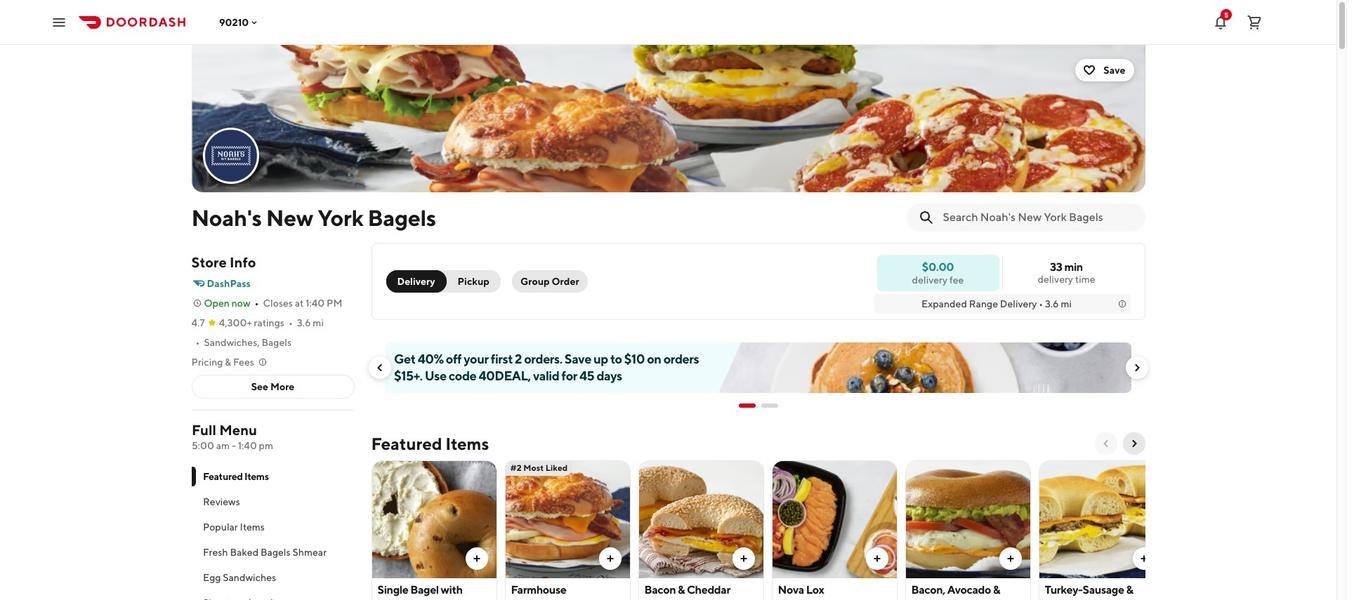 Task type: vqa. For each thing, say whether or not it's contained in the screenshot.
"can" to the bottom
no



Task type: describe. For each thing, give the bounding box(es) containing it.
bacon
[[645, 584, 676, 597]]

bagels for fresh baked bagels shmear
[[260, 547, 290, 559]]

noah's new york bagels
[[191, 204, 436, 231]]

order
[[552, 276, 579, 287]]

pm
[[327, 298, 343, 309]]

40deal,
[[478, 369, 531, 384]]

open menu image
[[51, 14, 67, 31]]

fees
[[233, 357, 254, 368]]

& inside pricing & fees button
[[225, 357, 231, 368]]

featured items heading
[[371, 433, 489, 455]]

1 add item to cart image from the left
[[605, 554, 616, 565]]

1 vertical spatial delivery
[[1000, 299, 1037, 310]]

turkey-sausage & cheddar image
[[1039, 461, 1164, 579]]

90210
[[219, 17, 249, 28]]

0 horizontal spatial mi
[[313, 318, 324, 329]]

expanded
[[922, 299, 967, 310]]

-
[[231, 440, 236, 452]]

fresh baked bagels shmear
[[203, 547, 326, 559]]

lox
[[806, 584, 824, 597]]

group order button
[[512, 270, 588, 293]]

at
[[295, 298, 304, 309]]

4.7
[[191, 318, 205, 329]]

most
[[524, 463, 544, 474]]

ratings
[[254, 318, 284, 329]]

now
[[232, 298, 251, 309]]

sandwiches,
[[204, 337, 260, 348]]

90210 button
[[219, 17, 260, 28]]

single bagel with shmear
[[378, 584, 463, 601]]

get
[[394, 352, 415, 367]]

• left 3.6 mi
[[289, 318, 293, 329]]

bacon, avocado & tomato egg white image
[[906, 461, 1030, 579]]

bagel
[[410, 584, 439, 597]]

popular items
[[203, 522, 264, 533]]

0 horizontal spatial featured
[[203, 471, 242, 483]]

1 vertical spatial items
[[244, 471, 268, 483]]

open
[[204, 298, 230, 309]]

featured inside 'heading'
[[371, 434, 442, 454]]

previous button of carousel image
[[374, 363, 385, 374]]

york
[[318, 204, 363, 231]]

for
[[561, 369, 577, 384]]

0 vertical spatial bagels
[[368, 204, 436, 231]]

45
[[579, 369, 594, 384]]

closes
[[263, 298, 293, 309]]

Pickup radio
[[438, 270, 501, 293]]

bacon, avocado & tomato egg white button
[[905, 461, 1031, 601]]

pricing
[[191, 357, 223, 368]]

dashpass
[[207, 278, 251, 289]]

& inside turkey-sausage & cheddar
[[1126, 584, 1134, 597]]

min
[[1065, 261, 1083, 274]]

bacon & cheddar button
[[638, 461, 764, 601]]

fresh
[[203, 547, 228, 559]]

white
[[973, 599, 1004, 601]]

& inside bacon, avocado & tomato egg white
[[993, 584, 1000, 597]]

turkey-sausage & cheddar
[[1045, 584, 1134, 601]]

store
[[191, 254, 227, 270]]

info
[[230, 254, 256, 270]]

items inside featured items 'heading'
[[446, 434, 489, 454]]

• closes at 1:40 pm
[[255, 298, 343, 309]]

to
[[610, 352, 622, 367]]

with
[[441, 584, 463, 597]]

bacon,
[[912, 584, 946, 597]]

on
[[647, 352, 661, 367]]

sausage
[[1083, 584, 1125, 597]]

$0.00 delivery fee
[[912, 260, 964, 286]]

fresh baked bagels shmear button
[[191, 540, 354, 566]]

0 vertical spatial mi
[[1061, 299, 1072, 310]]

tomato
[[912, 599, 949, 601]]

bacon & cheddar
[[645, 584, 731, 597]]

valid
[[533, 369, 559, 384]]

cheddar inside turkey-sausage & cheddar
[[1045, 599, 1089, 601]]

see more button
[[192, 376, 354, 398]]

am
[[216, 440, 229, 452]]

5
[[1224, 10, 1229, 19]]

save inside button
[[1104, 65, 1126, 76]]

& inside bacon & cheddar button
[[678, 584, 685, 597]]

egg sandwiches
[[203, 573, 276, 584]]

3.6 mi
[[297, 318, 324, 329]]

code
[[448, 369, 476, 384]]

1:40 inside the "full menu 5:00 am - 1:40 pm"
[[238, 440, 257, 452]]

orders.
[[524, 352, 562, 367]]

• down 33 min delivery time at the top of page
[[1039, 299, 1043, 310]]

add item to cart image for cheddar
[[738, 554, 749, 565]]

store info
[[191, 254, 256, 270]]

add item to cart image for bacon, avocado & tomato egg white
[[1005, 554, 1016, 565]]

turkey-sausage & cheddar button
[[1039, 461, 1164, 601]]

bacon & cheddar image
[[639, 461, 763, 579]]

40%
[[417, 352, 443, 367]]

0 horizontal spatial featured items
[[203, 471, 268, 483]]

shmear for fresh baked bagels shmear
[[292, 547, 326, 559]]

turkey-
[[1045, 584, 1083, 597]]

group
[[521, 276, 550, 287]]

33 min delivery time
[[1038, 261, 1096, 285]]

pricing & fees button
[[191, 355, 268, 370]]

5:00
[[191, 440, 214, 452]]



Task type: locate. For each thing, give the bounding box(es) containing it.
shmear down single
[[378, 599, 416, 601]]

&
[[225, 357, 231, 368], [678, 584, 685, 597], [993, 584, 1000, 597], [1126, 584, 1134, 597]]

bagels inside button
[[260, 547, 290, 559]]

next button of carousel image
[[1131, 363, 1143, 374], [1129, 438, 1140, 450]]

0 vertical spatial 1:40
[[306, 298, 325, 309]]

3.6 down 33 min delivery time at the top of page
[[1045, 299, 1059, 310]]

pricing & fees
[[191, 357, 254, 368]]

featured items down use
[[371, 434, 489, 454]]

4,300+
[[219, 318, 252, 329]]

nova lox button
[[772, 461, 897, 601]]

1 vertical spatial mi
[[313, 318, 324, 329]]

Delivery radio
[[386, 270, 446, 293]]

0 vertical spatial egg
[[203, 573, 221, 584]]

cheddar
[[687, 584, 731, 597], [1045, 599, 1089, 601]]

$15+.
[[394, 369, 422, 384]]

mi down • closes at 1:40 pm
[[313, 318, 324, 329]]

delivery down $0.00
[[912, 274, 948, 286]]

single
[[378, 584, 408, 597]]

0 horizontal spatial save
[[564, 352, 591, 367]]

first
[[491, 352, 512, 367]]

add item to cart image
[[471, 554, 482, 565], [738, 554, 749, 565], [871, 554, 883, 565]]

0 vertical spatial save
[[1104, 65, 1126, 76]]

save button
[[1076, 59, 1134, 81]]

more
[[270, 381, 295, 393]]

1 horizontal spatial mi
[[1061, 299, 1072, 310]]

delivery inside $0.00 delivery fee
[[912, 274, 948, 286]]

2 horizontal spatial add item to cart image
[[871, 554, 883, 565]]

add item to cart image for with
[[471, 554, 482, 565]]

your
[[463, 352, 488, 367]]

0 vertical spatial delivery
[[397, 276, 435, 287]]

select promotional banner element
[[739, 393, 778, 419]]

0 horizontal spatial cheddar
[[687, 584, 731, 597]]

shmear inside single bagel with shmear
[[378, 599, 416, 601]]

fee
[[950, 274, 964, 286]]

1 horizontal spatial delivery
[[1000, 299, 1037, 310]]

1:40
[[306, 298, 325, 309], [238, 440, 257, 452]]

delivery
[[1038, 274, 1073, 285], [912, 274, 948, 286]]

cheddar right bacon
[[687, 584, 731, 597]]

bagels
[[368, 204, 436, 231], [262, 337, 292, 348], [260, 547, 290, 559]]

egg down the fresh
[[203, 573, 221, 584]]

2 horizontal spatial add item to cart image
[[1138, 554, 1150, 565]]

liked
[[546, 463, 568, 474]]

0 vertical spatial shmear
[[292, 547, 326, 559]]

1 horizontal spatial featured
[[371, 434, 442, 454]]

1 vertical spatial shmear
[[378, 599, 416, 601]]

delivery
[[397, 276, 435, 287], [1000, 299, 1037, 310]]

0 horizontal spatial add item to cart image
[[605, 554, 616, 565]]

0 horizontal spatial delivery
[[912, 274, 948, 286]]

pickup
[[458, 276, 490, 287]]

1 horizontal spatial 1:40
[[306, 298, 325, 309]]

1 horizontal spatial add item to cart image
[[1005, 554, 1016, 565]]

bagels down ratings
[[262, 337, 292, 348]]

0 horizontal spatial 1:40
[[238, 440, 257, 452]]

delivery inside 33 min delivery time
[[1038, 274, 1073, 285]]

featured items up reviews
[[203, 471, 268, 483]]

nova lox image
[[772, 461, 897, 579]]

popular
[[203, 522, 238, 533]]

save inside get 40% off your first 2 orders. save up to $10 on orders $15+.  use code 40deal, valid for 45 days
[[564, 352, 591, 367]]

time
[[1075, 274, 1096, 285]]

range
[[969, 299, 998, 310]]

1:40 right at
[[306, 298, 325, 309]]

bagels down popular items button
[[260, 547, 290, 559]]

0 vertical spatial 3.6
[[1045, 299, 1059, 310]]

use
[[424, 369, 446, 384]]

1 delivery from the left
[[1038, 274, 1073, 285]]

single bagel with shmear button
[[371, 461, 497, 601]]

nova
[[778, 584, 804, 597]]

items inside popular items button
[[240, 522, 264, 533]]

1 vertical spatial featured
[[203, 471, 242, 483]]

1 vertical spatial 3.6
[[297, 318, 311, 329]]

1 horizontal spatial shmear
[[378, 599, 416, 601]]

open now
[[204, 298, 251, 309]]

delivery left time
[[1038, 274, 1073, 285]]

expanded range delivery • 3.6 mi image
[[1117, 299, 1128, 310]]

1 vertical spatial next button of carousel image
[[1129, 438, 1140, 450]]

4,300+ ratings •
[[219, 318, 293, 329]]

noah's
[[191, 204, 262, 231]]

bacon, avocado & tomato egg white
[[912, 584, 1004, 601]]

items up baked
[[240, 522, 264, 533]]

1 vertical spatial cheddar
[[1045, 599, 1089, 601]]

3 add item to cart image from the left
[[1138, 554, 1150, 565]]

mi down 33 min delivery time at the top of page
[[1061, 299, 1072, 310]]

orders
[[663, 352, 699, 367]]

baked
[[230, 547, 258, 559]]

2 vertical spatial items
[[240, 522, 264, 533]]

0 vertical spatial cheddar
[[687, 584, 731, 597]]

single bagel with shmear image
[[372, 461, 496, 579]]

previous button of carousel image
[[1101, 438, 1112, 450]]

delivery left pickup option
[[397, 276, 435, 287]]

0 vertical spatial featured
[[371, 434, 442, 454]]

delivery inside radio
[[397, 276, 435, 287]]

1 vertical spatial egg
[[951, 599, 971, 601]]

1 vertical spatial save
[[564, 352, 591, 367]]

& right sausage
[[1126, 584, 1134, 597]]

add item to cart image inside bacon & cheddar button
[[738, 554, 749, 565]]

featured up reviews
[[203, 471, 242, 483]]

shmear for single bagel with shmear
[[378, 599, 416, 601]]

0 vertical spatial items
[[446, 434, 489, 454]]

expanded range delivery • 3.6 mi
[[922, 299, 1072, 310]]

full menu 5:00 am - 1:40 pm
[[191, 422, 273, 452]]

nova lox
[[778, 584, 824, 597]]

2 vertical spatial bagels
[[260, 547, 290, 559]]

egg inside bacon, avocado & tomato egg white
[[951, 599, 971, 601]]

order methods option group
[[386, 270, 501, 293]]

& right bacon
[[678, 584, 685, 597]]

#2 most liked
[[510, 463, 568, 474]]

• right now
[[255, 298, 259, 309]]

off
[[446, 352, 461, 367]]

add item to cart image inside bacon, avocado & tomato egg white button
[[1005, 554, 1016, 565]]

menu
[[219, 422, 257, 438]]

cheddar inside bacon & cheddar button
[[687, 584, 731, 597]]

shmear up egg sandwiches button
[[292, 547, 326, 559]]

$0.00
[[922, 260, 954, 274]]

1 horizontal spatial delivery
[[1038, 274, 1073, 285]]

1 horizontal spatial 3.6
[[1045, 299, 1059, 310]]

Item Search search field
[[943, 210, 1134, 226]]

group order
[[521, 276, 579, 287]]

items up reviews button
[[244, 471, 268, 483]]

reviews
[[203, 497, 240, 508]]

see
[[251, 381, 268, 393]]

save
[[1104, 65, 1126, 76], [564, 352, 591, 367]]

bagels for • sandwiches, bagels
[[262, 337, 292, 348]]

items down code
[[446, 434, 489, 454]]

cheddar down turkey- on the bottom
[[1045, 599, 1089, 601]]

egg down avocado
[[951, 599, 971, 601]]

1 horizontal spatial add item to cart image
[[738, 554, 749, 565]]

add item to cart image for turkey-sausage & cheddar
[[1138, 554, 1150, 565]]

days
[[596, 369, 622, 384]]

1 vertical spatial featured items
[[203, 471, 268, 483]]

0 horizontal spatial 3.6
[[297, 318, 311, 329]]

featured items
[[371, 434, 489, 454], [203, 471, 268, 483]]

0 vertical spatial next button of carousel image
[[1131, 363, 1143, 374]]

$10
[[624, 352, 645, 367]]

farmhouse
[[511, 584, 567, 597]]

0 horizontal spatial shmear
[[292, 547, 326, 559]]

1:40 right -
[[238, 440, 257, 452]]

1 horizontal spatial featured items
[[371, 434, 489, 454]]

bagels right york
[[368, 204, 436, 231]]

1 vertical spatial 1:40
[[238, 440, 257, 452]]

3 add item to cart image from the left
[[871, 554, 883, 565]]

0 horizontal spatial egg
[[203, 573, 221, 584]]

see more
[[251, 381, 295, 393]]

2 add item to cart image from the left
[[1005, 554, 1016, 565]]

notification bell image
[[1213, 14, 1229, 31]]

sandwiches
[[222, 573, 276, 584]]

full
[[191, 422, 216, 438]]

• down '4.7' on the bottom of page
[[196, 337, 200, 348]]

new
[[266, 204, 313, 231]]

egg sandwiches button
[[191, 566, 354, 591]]

delivery right range
[[1000, 299, 1037, 310]]

& left fees
[[225, 357, 231, 368]]

items
[[446, 434, 489, 454], [244, 471, 268, 483], [240, 522, 264, 533]]

get 40% off your first 2 orders. save up to $10 on orders $15+.  use code 40deal, valid for 45 days
[[394, 352, 699, 384]]

1 vertical spatial bagels
[[262, 337, 292, 348]]

avocado
[[948, 584, 991, 597]]

egg
[[203, 573, 221, 584], [951, 599, 971, 601]]

2
[[515, 352, 522, 367]]

farmhouse image
[[505, 461, 630, 579]]

0 items, open order cart image
[[1246, 14, 1263, 31]]

add item to cart image
[[605, 554, 616, 565], [1005, 554, 1016, 565], [1138, 554, 1150, 565]]

0 vertical spatial featured items
[[371, 434, 489, 454]]

0 horizontal spatial add item to cart image
[[471, 554, 482, 565]]

• sandwiches, bagels
[[196, 337, 292, 348]]

noah's new york bagels image
[[191, 45, 1145, 192], [204, 129, 257, 183]]

featured down $15+.
[[371, 434, 442, 454]]

33
[[1050, 261, 1063, 274]]

popular items button
[[191, 515, 354, 540]]

1 add item to cart image from the left
[[471, 554, 482, 565]]

3.6 down at
[[297, 318, 311, 329]]

#2
[[510, 463, 522, 474]]

1 horizontal spatial cheddar
[[1045, 599, 1089, 601]]

& up white
[[993, 584, 1000, 597]]

1 horizontal spatial egg
[[951, 599, 971, 601]]

add item to cart image inside turkey-sausage & cheddar button
[[1138, 554, 1150, 565]]

up
[[593, 352, 608, 367]]

2 delivery from the left
[[912, 274, 948, 286]]

1 horizontal spatial save
[[1104, 65, 1126, 76]]

0 horizontal spatial delivery
[[397, 276, 435, 287]]

2 add item to cart image from the left
[[738, 554, 749, 565]]



